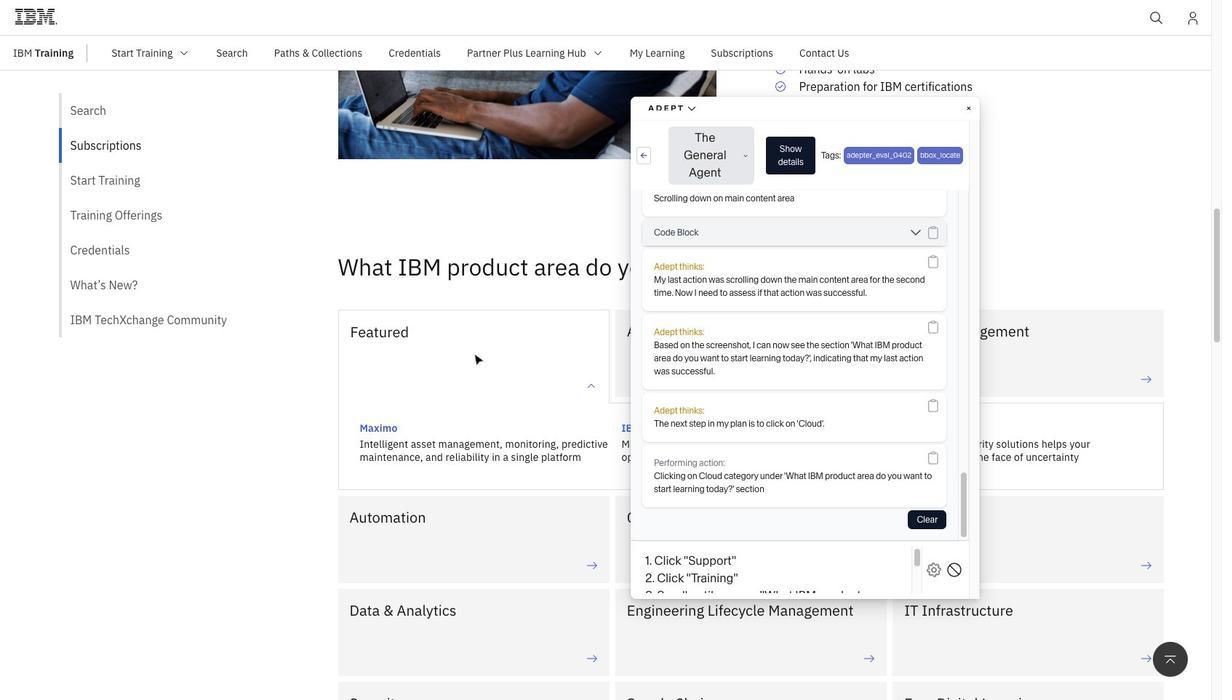 Task type: describe. For each thing, give the bounding box(es) containing it.
search image
[[1149, 11, 1164, 25]]

scroll to top image
[[1163, 653, 1178, 667]]



Task type: vqa. For each thing, say whether or not it's contained in the screenshot.
"Search" image
yes



Task type: locate. For each thing, give the bounding box(es) containing it.
start training image
[[178, 47, 190, 59]]

partner plus learning hub image
[[592, 47, 604, 59]]

ibm platform name element
[[0, 0, 1211, 41], [0, 36, 1211, 71], [98, 36, 1211, 70]]

notifications image
[[1186, 11, 1200, 25]]



